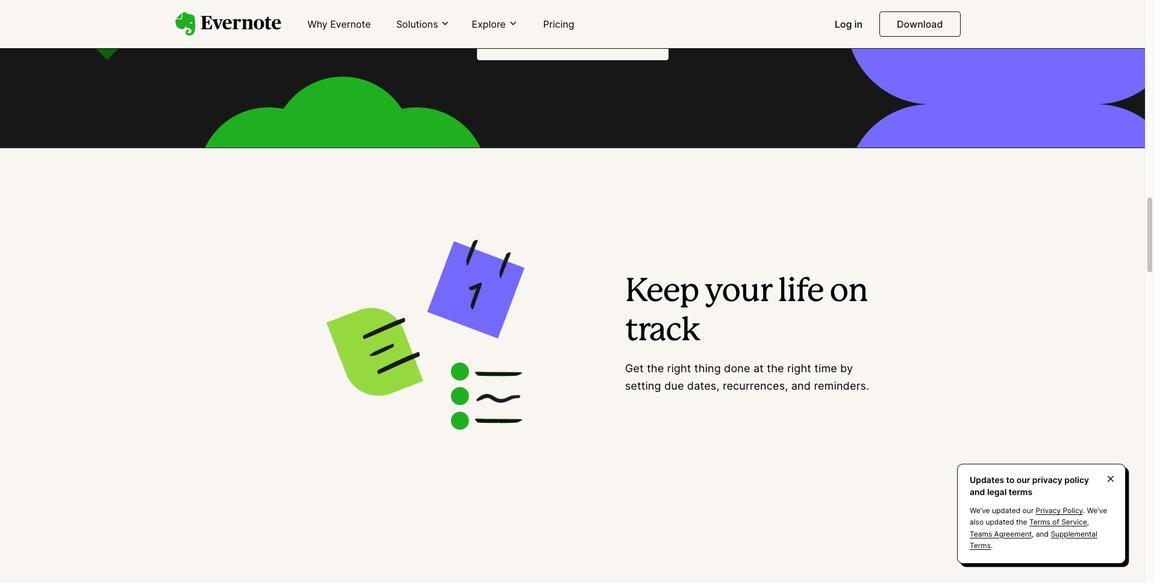 Task type: vqa. For each thing, say whether or not it's contained in the screenshot.
Supplemental
yes



Task type: describe. For each thing, give the bounding box(es) containing it.
log in
[[835, 18, 863, 30]]

keep
[[625, 277, 699, 307]]

service
[[1062, 518, 1087, 527]]

legal
[[988, 487, 1007, 497]]

0 vertical spatial ,
[[1087, 518, 1089, 527]]

privacy
[[1036, 506, 1061, 515]]

also
[[970, 518, 984, 527]]

0 vertical spatial updated
[[992, 506, 1021, 515]]

due
[[665, 380, 684, 392]]

pricing
[[543, 18, 574, 30]]

. for . we've also updated the
[[1083, 506, 1085, 515]]

why evernote link
[[300, 13, 378, 36]]

track
[[625, 316, 700, 346]]

in
[[855, 18, 863, 30]]

start for free link
[[476, 19, 669, 61]]

updated inside . we've also updated the
[[986, 518, 1015, 527]]

for
[[568, 34, 582, 46]]

the inside . we've also updated the
[[1017, 518, 1028, 527]]

your
[[705, 277, 772, 307]]

2 right from the left
[[788, 362, 812, 375]]

1 horizontal spatial the
[[767, 362, 784, 375]]

keep your life on track
[[625, 277, 868, 346]]

recurrences,
[[723, 380, 788, 392]]

start
[[539, 34, 565, 46]]

agreement
[[995, 529, 1032, 538]]

supplemental terms link
[[970, 529, 1098, 550]]

our for privacy
[[1017, 475, 1031, 485]]

why evernote
[[308, 18, 371, 30]]

0 horizontal spatial the
[[647, 362, 664, 375]]

our for privacy
[[1023, 506, 1034, 515]]

we've updated our privacy policy
[[970, 506, 1083, 515]]

terms
[[1009, 487, 1033, 497]]

of
[[1053, 518, 1060, 527]]

explore button
[[468, 17, 522, 31]]

updates
[[970, 475, 1005, 485]]

start for free
[[539, 34, 606, 46]]

terms of service link
[[1030, 518, 1087, 527]]

supplemental terms
[[970, 529, 1098, 550]]

teams
[[970, 529, 993, 538]]

get
[[625, 362, 644, 375]]

reminders.
[[814, 380, 870, 392]]

get the right thing done at the right time by setting due dates, recurrences, and reminders.
[[625, 362, 870, 392]]



Task type: locate. For each thing, give the bounding box(es) containing it.
terms down the privacy
[[1030, 518, 1051, 527]]

we've inside . we've also updated the
[[1087, 506, 1108, 515]]

updated up teams agreement link
[[986, 518, 1015, 527]]

0 horizontal spatial we've
[[970, 506, 990, 515]]

.
[[1083, 506, 1085, 515], [991, 541, 993, 550]]

1 vertical spatial our
[[1023, 506, 1034, 515]]

terms
[[1030, 518, 1051, 527], [970, 541, 991, 550]]

terms down teams
[[970, 541, 991, 550]]

teams agreement link
[[970, 529, 1032, 538]]

our up terms
[[1017, 475, 1031, 485]]

0 horizontal spatial terms
[[970, 541, 991, 550]]

right
[[667, 362, 691, 375], [788, 362, 812, 375]]

solutions button
[[393, 17, 454, 31]]

done
[[724, 362, 751, 375]]

terms inside supplemental terms
[[970, 541, 991, 550]]

2 vertical spatial and
[[1036, 529, 1049, 538]]

download
[[897, 18, 943, 30]]

updated down legal
[[992, 506, 1021, 515]]

and
[[792, 380, 811, 392], [970, 487, 985, 497], [1036, 529, 1049, 538]]

and down . we've also updated the
[[1036, 529, 1049, 538]]

explore
[[472, 18, 506, 30]]

our up terms of service , teams agreement , and
[[1023, 506, 1034, 515]]

the down we've updated our privacy policy
[[1017, 518, 1028, 527]]

1 vertical spatial .
[[991, 541, 993, 550]]

policy
[[1063, 506, 1083, 515]]

2 we've from the left
[[1087, 506, 1108, 515]]

log
[[835, 18, 852, 30]]

supplemental
[[1051, 529, 1098, 538]]

terms of service , teams agreement , and
[[970, 518, 1089, 538]]

1 vertical spatial and
[[970, 487, 985, 497]]

terms inside terms of service , teams agreement , and
[[1030, 518, 1051, 527]]

solutions
[[396, 18, 438, 30]]

to
[[1007, 475, 1015, 485]]

0 horizontal spatial and
[[792, 380, 811, 392]]

free
[[585, 34, 606, 46]]

0 vertical spatial our
[[1017, 475, 1031, 485]]

1 right from the left
[[667, 362, 691, 375]]

the
[[647, 362, 664, 375], [767, 362, 784, 375], [1017, 518, 1028, 527]]

0 vertical spatial .
[[1083, 506, 1085, 515]]

updates to our privacy policy and legal terms
[[970, 475, 1089, 497]]

log in link
[[828, 13, 870, 36]]

life
[[778, 277, 824, 307]]

and inside "updates to our privacy policy and legal terms"
[[970, 487, 985, 497]]

by
[[841, 362, 853, 375]]

0 vertical spatial terms
[[1030, 518, 1051, 527]]

download link
[[880, 11, 961, 37]]

0 vertical spatial and
[[792, 380, 811, 392]]

our
[[1017, 475, 1031, 485], [1023, 506, 1034, 515]]

1 horizontal spatial and
[[970, 487, 985, 497]]

1 vertical spatial updated
[[986, 518, 1015, 527]]

evernote
[[330, 18, 371, 30]]

1 vertical spatial ,
[[1032, 529, 1034, 538]]

pricing link
[[536, 13, 582, 36]]

our inside "updates to our privacy policy and legal terms"
[[1017, 475, 1031, 485]]

we've
[[970, 506, 990, 515], [1087, 506, 1108, 515]]

thing
[[695, 362, 721, 375]]

evernote logo image
[[175, 12, 281, 36]]

. up service
[[1083, 506, 1085, 515]]

policy
[[1065, 475, 1089, 485]]

1 vertical spatial terms
[[970, 541, 991, 550]]

and inside get the right thing done at the right time by setting due dates, recurrences, and reminders.
[[792, 380, 811, 392]]

. down teams agreement link
[[991, 541, 993, 550]]

2 horizontal spatial the
[[1017, 518, 1028, 527]]

1 horizontal spatial we've
[[1087, 506, 1108, 515]]

, up "supplemental"
[[1087, 518, 1089, 527]]

0 horizontal spatial .
[[991, 541, 993, 550]]

and inside terms of service , teams agreement , and
[[1036, 529, 1049, 538]]

privacy policy link
[[1036, 506, 1083, 515]]

0 horizontal spatial ,
[[1032, 529, 1034, 538]]

1 horizontal spatial ,
[[1087, 518, 1089, 527]]

why
[[308, 18, 328, 30]]

at
[[754, 362, 764, 375]]

we've up also at the right bottom of page
[[970, 506, 990, 515]]

right up due
[[667, 362, 691, 375]]

setting
[[625, 380, 661, 392]]

on
[[830, 277, 868, 307]]

,
[[1087, 518, 1089, 527], [1032, 529, 1034, 538]]

. inside . we've also updated the
[[1083, 506, 1085, 515]]

the right get
[[647, 362, 664, 375]]

. for .
[[991, 541, 993, 550]]

and down updates
[[970, 487, 985, 497]]

, down . we've also updated the
[[1032, 529, 1034, 538]]

1 horizontal spatial terms
[[1030, 518, 1051, 527]]

1 we've from the left
[[970, 506, 990, 515]]

. we've also updated the
[[970, 506, 1108, 527]]

2 horizontal spatial and
[[1036, 529, 1049, 538]]

time
[[815, 362, 837, 375]]

privacy
[[1033, 475, 1063, 485]]

we've right policy
[[1087, 506, 1108, 515]]

dates,
[[687, 380, 720, 392]]

the right at
[[767, 362, 784, 375]]

all-in-one illustration image
[[264, 196, 604, 496]]

0 horizontal spatial right
[[667, 362, 691, 375]]

1 horizontal spatial .
[[1083, 506, 1085, 515]]

1 horizontal spatial right
[[788, 362, 812, 375]]

updated
[[992, 506, 1021, 515], [986, 518, 1015, 527]]

right left "time"
[[788, 362, 812, 375]]

and left reminders.
[[792, 380, 811, 392]]



